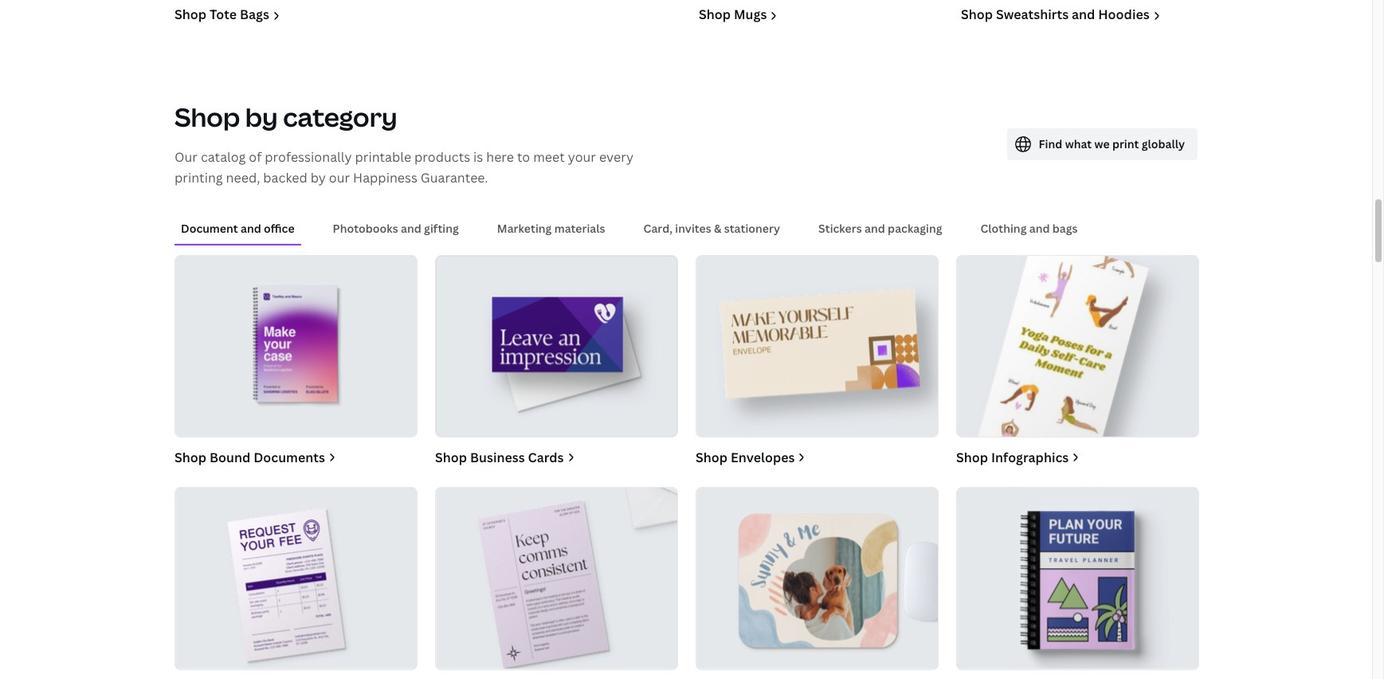 Task type: describe. For each thing, give the bounding box(es) containing it.
find what we print globally
[[1039, 136, 1185, 152]]

card,
[[644, 221, 673, 236]]

shop for shop by category
[[175, 100, 240, 134]]

tote
[[210, 6, 237, 23]]

shop mugs link
[[699, 0, 936, 24]]

our catalog of professionally printable products is here to meet your every printing need, backed by our happiness guarantee.
[[175, 148, 634, 187]]

materials
[[555, 221, 606, 236]]

backed
[[263, 169, 308, 187]]

shop bound documents
[[175, 449, 325, 467]]

marketing
[[497, 221, 552, 236]]

shop for shop envelopes
[[696, 449, 728, 467]]

shop notebooks image
[[957, 488, 1199, 669]]

shop letterheads image
[[436, 488, 678, 669]]

and for document and office
[[241, 221, 261, 236]]

shop business cards link
[[435, 255, 678, 468]]

office
[[264, 221, 295, 236]]

products
[[415, 148, 470, 166]]

shop for shop mugs
[[699, 6, 731, 23]]

infographics
[[992, 449, 1069, 467]]

bags
[[1053, 221, 1078, 236]]

guarantee.
[[421, 169, 488, 187]]

photobooks
[[333, 221, 398, 236]]

catalog
[[201, 148, 246, 166]]

photobooks and gifting button
[[327, 214, 465, 244]]

shop for shop bound documents
[[175, 449, 207, 467]]

meet
[[533, 148, 565, 166]]

shop for shop tote bags
[[175, 6, 207, 23]]

shop tote bags link
[[175, 0, 674, 24]]

printable
[[355, 148, 411, 166]]

and left hoodies
[[1072, 6, 1096, 23]]

shop mugs
[[699, 6, 767, 23]]

and for clothing and bags
[[1030, 221, 1050, 236]]

&
[[714, 221, 722, 236]]

sweatshirts
[[996, 6, 1069, 23]]

shop for shop business cards
[[435, 449, 467, 467]]

shop infographics link
[[957, 255, 1200, 468]]

gifting
[[424, 221, 459, 236]]

here
[[486, 148, 514, 166]]

card, invites & stationery button
[[637, 214, 787, 244]]

our
[[175, 148, 198, 166]]

shop envelopes link
[[696, 255, 939, 468]]

globally
[[1142, 136, 1185, 152]]

shop sweatshirts and hoodies link
[[961, 0, 1198, 24]]

print
[[1113, 136, 1139, 152]]

mugs
[[734, 6, 767, 23]]

shop bound documents image
[[175, 256, 417, 437]]

shop for shop sweatshirts and hoodies
[[961, 6, 993, 23]]

stationery
[[724, 221, 781, 236]]

bags
[[240, 6, 269, 23]]

shop envelopes
[[696, 449, 795, 467]]

clothing and bags button
[[975, 214, 1085, 244]]

marketing materials button
[[491, 214, 612, 244]]

to
[[517, 148, 530, 166]]



Task type: vqa. For each thing, say whether or not it's contained in the screenshot.
right create
no



Task type: locate. For each thing, give the bounding box(es) containing it.
shop business cards
[[435, 449, 564, 467]]

stickers and packaging
[[819, 221, 943, 236]]

shop left tote
[[175, 6, 207, 23]]

0 horizontal spatial by
[[245, 100, 278, 134]]

of
[[249, 148, 262, 166]]

document
[[181, 221, 238, 236]]

shop by category
[[175, 100, 398, 134]]

what
[[1066, 136, 1092, 152]]

our
[[329, 169, 350, 187]]

business
[[470, 449, 525, 467]]

shop up catalog
[[175, 100, 240, 134]]

happiness
[[353, 169, 418, 187]]

by inside the our catalog of professionally printable products is here to meet your every printing need, backed by our happiness guarantee.
[[311, 169, 326, 187]]

shop sweatshirts and hoodies
[[961, 6, 1150, 23]]

and
[[1072, 6, 1096, 23], [241, 221, 261, 236], [401, 221, 422, 236], [865, 221, 886, 236], [1030, 221, 1050, 236]]

is
[[474, 148, 483, 166]]

we
[[1095, 136, 1110, 152]]

documents
[[254, 449, 325, 467]]

shop envelopes image
[[697, 256, 938, 437]]

0 vertical spatial by
[[245, 100, 278, 134]]

document and office button
[[175, 214, 301, 244]]

shop infographics image
[[957, 256, 1199, 437]]

cards
[[528, 449, 564, 467]]

professionally
[[265, 148, 352, 166]]

shop inside shop business cards link
[[435, 449, 467, 467]]

shop tote bags
[[175, 6, 269, 23]]

your
[[568, 148, 596, 166]]

shop inside shop envelopes link
[[696, 449, 728, 467]]

1 vertical spatial by
[[311, 169, 326, 187]]

stickers and packaging button
[[812, 214, 949, 244]]

shop business cards image
[[436, 256, 678, 437]]

photobooks and gifting
[[333, 221, 459, 236]]

need,
[[226, 169, 260, 187]]

shop inside shop tote bags link
[[175, 6, 207, 23]]

shop inside shop bound documents link
[[175, 449, 207, 467]]

and left the bags
[[1030, 221, 1050, 236]]

shop left envelopes
[[696, 449, 728, 467]]

find
[[1039, 136, 1063, 152]]

by
[[245, 100, 278, 134], [311, 169, 326, 187]]

shop
[[175, 6, 207, 23], [699, 6, 731, 23], [961, 6, 993, 23], [175, 100, 240, 134], [175, 449, 207, 467], [435, 449, 467, 467], [696, 449, 728, 467], [957, 449, 989, 467]]

and for stickers and packaging
[[865, 221, 886, 236]]

and inside 'button'
[[865, 221, 886, 236]]

and right stickers
[[865, 221, 886, 236]]

and left office
[[241, 221, 261, 236]]

shop infographics
[[957, 449, 1069, 467]]

category
[[283, 100, 398, 134]]

packaging
[[888, 221, 943, 236]]

shop left business
[[435, 449, 467, 467]]

bound
[[210, 449, 251, 467]]

printing
[[175, 169, 223, 187]]

stickers
[[819, 221, 862, 236]]

1 horizontal spatial by
[[311, 169, 326, 187]]

and left "gifting"
[[401, 221, 422, 236]]

clothing and bags
[[981, 221, 1078, 236]]

by left the "our"
[[311, 169, 326, 187]]

hoodies
[[1099, 6, 1150, 23]]

shop inside shop mugs link
[[699, 6, 731, 23]]

shop bound documents link
[[175, 255, 418, 468]]

and for photobooks and gifting
[[401, 221, 422, 236]]

shop left infographics
[[957, 449, 989, 467]]

clothing
[[981, 221, 1027, 236]]

shop for shop infographics
[[957, 449, 989, 467]]

card, invites & stationery
[[644, 221, 781, 236]]

marketing materials
[[497, 221, 606, 236]]

shop invoices image
[[175, 488, 417, 669]]

shop left sweatshirts
[[961, 6, 993, 23]]

find what we print globally link
[[1007, 128, 1198, 160]]

shop mousepads image
[[697, 488, 938, 669]]

every
[[599, 148, 634, 166]]

envelopes
[[731, 449, 795, 467]]

shop left the mugs
[[699, 6, 731, 23]]

invites
[[675, 221, 712, 236]]

document and office
[[181, 221, 295, 236]]

by up of
[[245, 100, 278, 134]]

shop left bound at the left bottom
[[175, 449, 207, 467]]



